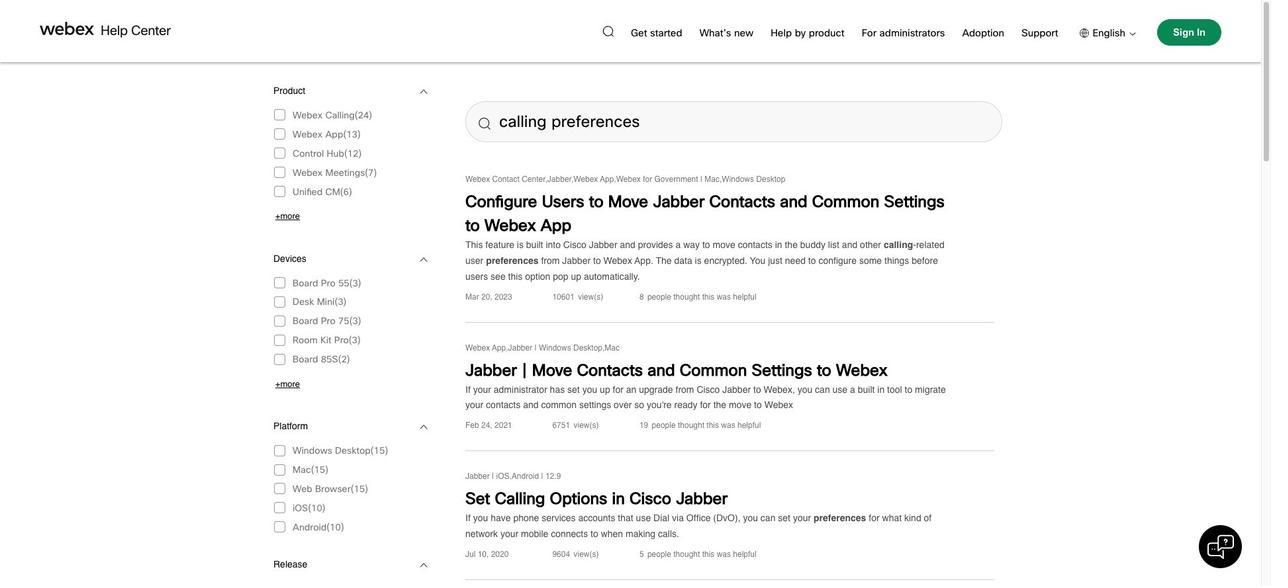 Task type: describe. For each thing, give the bounding box(es) containing it.
3 arrow down image from the top
[[420, 419, 428, 436]]

arrow down image
[[420, 557, 428, 574]]

0 horizontal spatial search icon image
[[479, 118, 491, 130]]



Task type: locate. For each thing, give the bounding box(es) containing it.
2 vertical spatial arrow down image
[[420, 419, 428, 436]]

arrow image
[[1126, 32, 1136, 36]]

arrow down image
[[420, 83, 428, 100], [420, 251, 428, 268], [420, 419, 428, 436]]

search-input field
[[465, 101, 1002, 142]]

1 vertical spatial search icon image
[[479, 118, 491, 130]]

2 arrow down image from the top
[[420, 251, 428, 268]]

0 vertical spatial arrow down image
[[420, 83, 428, 100]]

total results 58 element
[[465, 162, 995, 587]]

1 arrow down image from the top
[[420, 83, 428, 100]]

webex logo image
[[40, 22, 94, 35]]

0 vertical spatial search icon image
[[602, 25, 614, 37]]

1 vertical spatial arrow down image
[[420, 251, 428, 268]]

chat help image
[[1208, 534, 1234, 561]]

1 horizontal spatial search icon image
[[602, 25, 614, 37]]

search icon image
[[602, 25, 614, 37], [479, 118, 491, 130]]



Task type: vqa. For each thing, say whether or not it's contained in the screenshot.
Admin help image
no



